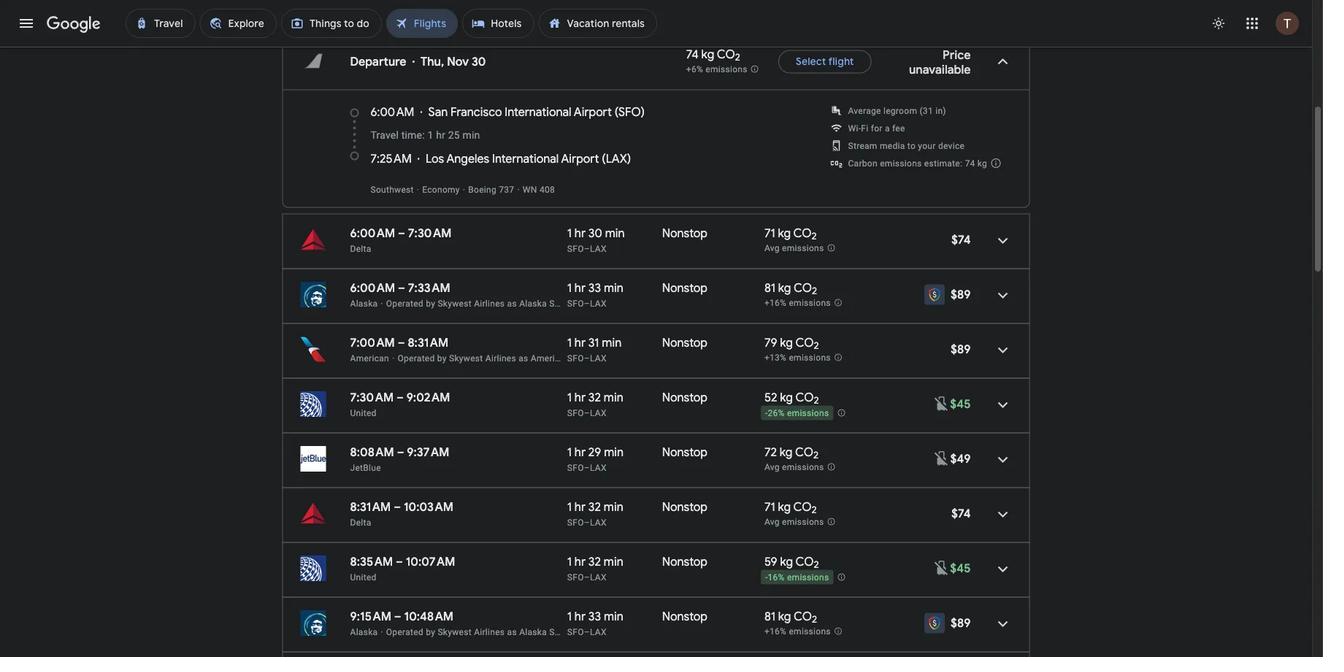 Task type: locate. For each thing, give the bounding box(es) containing it.
- for 59
[[766, 573, 768, 583]]

skywest
[[550, 298, 585, 309], [550, 627, 585, 637]]

1 vertical spatial skywest
[[449, 353, 483, 363]]

1 vertical spatial operated
[[398, 353, 435, 363]]

this price for this flight doesn't include overhead bin access. if you need a carry-on bag, use the bags filter to update prices. image left flight details. leaves san francisco international airport at 7:30 am on thursday, november 30 and arrives at los angeles international airport at 9:02 am on thursday, november 30. image
[[933, 395, 951, 413]]

lax inside 1 hr 29 min sfo – lax
[[590, 463, 607, 473]]

hr inside 1 hr 31 min sfo – lax
[[575, 335, 586, 350]]

0 vertical spatial skywest
[[550, 298, 585, 309]]

26%
[[768, 409, 785, 419]]

9:02 am
[[407, 390, 450, 405]]

7:30 am inside 7:30 am – 9:02 am united
[[350, 390, 394, 405]]

1 vertical spatial 74
[[965, 158, 976, 168]]

skywest
[[438, 298, 472, 309], [449, 353, 483, 363], [438, 627, 472, 637]]

1 horizontal spatial 74
[[965, 158, 976, 168]]

hr for 8:31 am
[[575, 335, 586, 350]]

optional
[[478, 11, 512, 22]]

16%
[[768, 573, 785, 583]]

6:00 am up the travel
[[371, 104, 415, 119]]

1 total duration 1 hr 32 min. element from the top
[[568, 390, 663, 407]]

0 horizontal spatial )
[[627, 151, 631, 166]]

7 nonstop from the top
[[663, 555, 708, 569]]

1 horizontal spatial  image
[[417, 184, 420, 195]]

operated by skywest airlines as alaska skywest
[[386, 298, 585, 309], [386, 627, 585, 637]]

nonstop for 7:33 am
[[663, 281, 708, 296]]

hr
[[436, 129, 446, 141], [575, 226, 586, 241], [575, 281, 586, 296], [575, 335, 586, 350], [575, 390, 586, 405], [575, 445, 586, 460], [575, 500, 586, 515], [575, 555, 586, 569], [575, 609, 586, 624]]

$45 left flight details. leaves san francisco international airport at 8:35 am on thursday, november 30 and arrives at los angeles international airport at 10:07 am on thursday, november 30. 'image'
[[951, 561, 971, 576]]

45 US dollars text field
[[951, 397, 971, 412]]

1 +16% from the top
[[765, 298, 787, 308]]

3 avg emissions from the top
[[765, 517, 824, 528]]

1 vertical spatial (
[[602, 151, 606, 166]]

$74 left flight details. leaves san francisco international airport at 6:00 am on thursday, november 30 and arrives at los angeles international airport at 7:30 am on thursday, november 30. image in the right top of the page
[[952, 232, 971, 247]]

kg for 7:33 am
[[779, 281, 792, 296]]

 image left economy at left
[[417, 184, 420, 195]]

2 avg from the top
[[765, 463, 780, 473]]

this price for this flight doesn't include overhead bin access. if you need a carry-on bag, use the bags filter to update prices. image
[[933, 395, 951, 413], [933, 450, 951, 467], [933, 559, 951, 577]]

kg for 9:37 am
[[780, 445, 793, 460]]

(
[[615, 104, 619, 119], [602, 151, 606, 166]]

kg inside 72 kg co 2
[[780, 445, 793, 460]]

1 nonstop flight. element from the top
[[663, 226, 708, 243]]

2 vertical spatial 6:00 am
[[350, 281, 395, 296]]

2 for 10:07 am
[[814, 559, 819, 571]]

0 vertical spatial 71 kg co 2
[[765, 226, 817, 243]]

by for 7:33 am
[[426, 298, 436, 309]]

0 vertical spatial )
[[641, 104, 645, 119]]

1 inside 1 hr 31 min sfo – lax
[[568, 335, 572, 350]]

passenger
[[651, 11, 694, 22]]

2 avg emissions from the top
[[765, 463, 824, 473]]

hr inside 1 hr 30 min sfo – lax
[[575, 226, 586, 241]]

hr inside 1 hr 29 min sfo – lax
[[575, 445, 586, 460]]

29
[[589, 445, 602, 460]]

5 nonstop from the top
[[663, 445, 708, 460]]

– inside 7:30 am – 9:02 am united
[[397, 390, 404, 405]]

74 inside 74 kg co 2
[[687, 47, 699, 62]]

30 inside 1 hr 30 min sfo – lax
[[589, 226, 603, 241]]

international up 'los angeles international airport ( lax )'
[[505, 104, 572, 119]]

74 up +6%
[[687, 47, 699, 62]]

1 horizontal spatial american
[[531, 353, 570, 363]]

by down 7:33 am
[[426, 298, 436, 309]]

sfo for 8:31 am
[[568, 353, 584, 363]]

7:30 am
[[408, 226, 452, 241], [350, 390, 394, 405]]

3 total duration 1 hr 32 min. element from the top
[[568, 555, 663, 572]]

min inside 1 hr 31 min sfo – lax
[[602, 335, 622, 350]]

8 nonstop flight. element from the top
[[663, 609, 708, 626]]

0 vertical spatial this price for this flight doesn't include overhead bin access. if you need a carry-on bag, use the bags filter to update prices. image
[[933, 395, 951, 413]]

2 for 10:48 am
[[812, 614, 818, 626]]

1 71 kg co 2 from the top
[[765, 226, 817, 243]]

2 vertical spatial operated
[[386, 627, 424, 637]]

operated by skywest airlines as alaska skywest down the 10:48 am
[[386, 627, 585, 637]]

0 vertical spatial 1 hr 32 min sfo – lax
[[568, 390, 624, 418]]

by down arrival time: 8:31 am. text field
[[438, 353, 447, 363]]

avg emissions for 1 hr 32 min
[[765, 517, 824, 528]]

+16% down the 16%
[[765, 627, 787, 637]]

2 vertical spatial avg
[[765, 517, 780, 528]]

7:30 am down economy at left
[[408, 226, 452, 241]]

1 for 8:31 am
[[568, 335, 572, 350]]

charges
[[515, 11, 547, 22]]

this price for this flight doesn't include overhead bin access. if you need a carry-on bag, use the bags filter to update prices. image down $45 text field at right
[[933, 450, 951, 467]]

6:00 am down departure time: 6:00 am. text box
[[350, 281, 395, 296]]

0 horizontal spatial for
[[431, 11, 442, 22]]

airlines for 7:33 am
[[474, 298, 505, 309]]

1 - from the top
[[766, 409, 768, 419]]

nonstop for 9:37 am
[[663, 445, 708, 460]]

change appearance image
[[1202, 6, 1237, 41]]

 image for southwest
[[417, 184, 420, 195]]

carbon emissions estimate: 74 kilograms element
[[849, 158, 988, 168]]

1 vertical spatial 8:31 am
[[350, 500, 391, 515]]

nonstop for 10:07 am
[[663, 555, 708, 569]]

delta inside 8:31 am – 10:03 am delta
[[350, 518, 372, 528]]

$74 left flight details. leaves san francisco international airport at 8:31 am on thursday, november 30 and arrives at los angeles international airport at 10:03 am on thursday, november 30. icon at the right of page
[[952, 506, 971, 521]]

skywest for 7:33 am
[[438, 298, 472, 309]]

2 inside the 52 kg co 2
[[814, 395, 819, 407]]

2 inside 72 kg co 2
[[814, 449, 819, 462]]

1 hr 32 min sfo – lax for 10:07 am
[[568, 555, 624, 583]]

1 $74 from the top
[[952, 232, 971, 247]]

2 vertical spatial by
[[426, 627, 436, 637]]

– inside 8:08 am – 9:37 am jetblue
[[397, 445, 404, 460]]

1 united from the top
[[350, 408, 377, 418]]

min
[[463, 129, 480, 141], [605, 226, 625, 241], [604, 281, 624, 296], [602, 335, 622, 350], [604, 390, 624, 405], [604, 445, 624, 460], [604, 500, 624, 515], [604, 555, 624, 569], [604, 609, 624, 624]]

1 vertical spatial 7:30 am
[[350, 390, 394, 405]]

2 total duration 1 hr 32 min. element from the top
[[568, 500, 663, 517]]

a
[[885, 123, 890, 133]]

nonstop flight. element for 10:07 am
[[663, 555, 708, 572]]

sfo inside 1 hr 30 min sfo – lax
[[568, 244, 584, 254]]

avg emissions for 1 hr 30 min
[[765, 243, 824, 254]]

1 vertical spatial 71
[[765, 500, 776, 515]]

– inside 6:00 am – 7:30 am delta
[[398, 226, 405, 241]]

total duration 1 hr 33 min. element
[[568, 281, 663, 298], [568, 609, 663, 626]]

bag
[[567, 11, 583, 22]]

1 vertical spatial $74
[[952, 506, 971, 521]]

by down the 10:48 am
[[426, 627, 436, 637]]

1 horizontal spatial (
[[615, 104, 619, 119]]

los angeles international airport ( lax )
[[426, 151, 631, 166]]

skywest up 9:02 am
[[449, 353, 483, 363]]

0 horizontal spatial 8:31 am
[[350, 500, 391, 515]]

0 vertical spatial operated by skywest airlines as alaska skywest
[[386, 298, 585, 309]]

+16% emissions up 79 kg co 2
[[765, 298, 831, 308]]

$74 for 1 hr 30 min
[[952, 232, 971, 247]]

co for 10:07 am
[[796, 555, 814, 569]]

1 vertical spatial international
[[492, 151, 559, 166]]

united down departure time: 8:35 am. text box
[[350, 572, 377, 583]]

2 $89 from the top
[[951, 342, 971, 357]]

1 horizontal spatial fees
[[585, 11, 603, 22]]

1 81 from the top
[[765, 281, 776, 296]]

0 vertical spatial 6:00 am
[[371, 104, 415, 119]]

31
[[589, 335, 599, 350]]

0 vertical spatial $89
[[951, 287, 971, 302]]

1 inside 1 hr 29 min sfo – lax
[[568, 445, 572, 460]]

2 total duration 1 hr 33 min. element from the top
[[568, 609, 663, 626]]

8:31 am down the 'jetblue'
[[350, 500, 391, 515]]

co inside 79 kg co 2
[[796, 335, 814, 350]]

emissions
[[706, 64, 748, 75], [880, 158, 922, 168], [783, 243, 824, 254], [789, 298, 831, 308], [789, 353, 831, 363], [788, 409, 829, 419], [783, 463, 824, 473], [783, 517, 824, 528], [788, 573, 829, 583], [789, 627, 831, 637]]

co for 7:30 am
[[794, 226, 812, 241]]

1 32 from the top
[[589, 390, 601, 405]]

for left adult.
[[431, 11, 442, 22]]

33 for 9:15 am – 10:48 am
[[589, 609, 601, 624]]

$45 left flight details. leaves san francisco international airport at 7:30 am on thursday, november 30 and arrives at los angeles international airport at 9:02 am on thursday, november 30. image
[[951, 397, 971, 412]]

1 33 from the top
[[589, 281, 601, 296]]

total duration 1 hr 32 min. element for 71
[[568, 500, 663, 517]]

59
[[765, 555, 778, 569]]

2 vertical spatial $89
[[951, 616, 971, 631]]

408
[[540, 184, 555, 195]]

operated down leaves san francisco international airport at 9:15 am on thursday, november 30 and arrives at los angeles international airport at 10:48 am on thursday, november 30. element
[[386, 627, 424, 637]]

1 81 kg co 2 from the top
[[765, 281, 818, 297]]

1 for 9:02 am
[[568, 390, 572, 405]]

0 vertical spatial $45
[[951, 397, 971, 412]]

min for 7:30 am
[[605, 226, 625, 241]]

2 delta from the top
[[350, 518, 372, 528]]

co inside 59 kg co 2
[[796, 555, 814, 569]]

2 inside 59 kg co 2
[[814, 559, 819, 571]]

0 horizontal spatial  image
[[413, 54, 415, 69]]

0 horizontal spatial 74
[[687, 47, 699, 62]]

$74
[[952, 232, 971, 247], [952, 506, 971, 521]]

2 32 from the top
[[589, 500, 601, 515]]

1 horizontal spatial )
[[641, 104, 645, 119]]

1 vertical spatial 89 us dollars text field
[[951, 616, 971, 631]]

2 1 hr 33 min sfo – lax from the top
[[568, 609, 624, 637]]

81 kg co 2 up 79 kg co 2
[[765, 281, 818, 297]]

this price for this flight doesn't include overhead bin access. if you need a carry-on bag, use the bags filter to update prices. image left flight details. leaves san francisco international airport at 8:35 am on thursday, november 30 and arrives at los angeles international airport at 10:07 am on thursday, november 30. 'image'
[[933, 559, 951, 577]]

Arrival time: 9:02 AM. text field
[[407, 390, 450, 405]]

kg inside 59 kg co 2
[[781, 555, 793, 569]]

united inside 8:35 am – 10:07 am united
[[350, 572, 377, 583]]

operated by skywest airlines as alaska skywest for 6:00 am – 7:33 am
[[386, 298, 585, 309]]

0 vertical spatial 33
[[589, 281, 601, 296]]

6 nonstop from the top
[[663, 500, 708, 515]]

59 kg co 2
[[765, 555, 819, 571]]

0 vertical spatial skywest
[[438, 298, 472, 309]]

+
[[403, 11, 408, 22]]

sfo for 7:30 am
[[568, 244, 584, 254]]

- down '52'
[[766, 409, 768, 419]]

min for 7:33 am
[[604, 281, 624, 296]]

2 vertical spatial this price for this flight doesn't include overhead bin access. if you need a carry-on bag, use the bags filter to update prices. image
[[933, 559, 951, 577]]

1 hr 33 min sfo – lax for 7:33 am
[[568, 281, 624, 309]]

0 vertical spatial by
[[426, 298, 436, 309]]

min for 8:31 am
[[602, 335, 622, 350]]

71 kg co 2 for 1 hr 32 min
[[765, 500, 817, 517]]

total duration 1 hr 32 min. element
[[568, 390, 663, 407], [568, 500, 663, 517], [568, 555, 663, 572]]

1 71 from the top
[[765, 226, 776, 241]]

-
[[766, 409, 768, 419], [766, 573, 768, 583]]

0 vertical spatial airlines
[[474, 298, 505, 309]]

1 for 10:48 am
[[568, 609, 572, 624]]

– inside 1 hr 31 min sfo – lax
[[584, 353, 590, 363]]

flight details. leaves san francisco international airport at 6:00 am on thursday, november 30 and arrives at los angeles international airport at 7:30 am on thursday, november 30. image
[[986, 223, 1021, 258]]

adult.
[[452, 11, 475, 22]]

operated down arrival time: 8:31 am. text field
[[398, 353, 435, 363]]

81 down the 16%
[[765, 609, 776, 624]]

1 vertical spatial skywest
[[550, 627, 585, 637]]

1 for 7:30 am
[[568, 226, 572, 241]]

Departure time: 8:35 AM. text field
[[350, 555, 393, 569]]

0 vertical spatial international
[[505, 104, 572, 119]]

co for 9:02 am
[[796, 390, 814, 405]]

2 +16% emissions from the top
[[765, 627, 831, 637]]

$45
[[951, 397, 971, 412], [951, 561, 971, 576]]

$89 left the flight details. leaves san francisco international airport at 6:00 am on thursday, november 30 and arrives at los angeles international airport at 7:33 am on thursday, november 30. image
[[951, 287, 971, 302]]

1 vertical spatial 81 kg co 2
[[765, 609, 818, 626]]

0 vertical spatial 7:30 am
[[408, 226, 452, 241]]

1 horizontal spatial 30
[[589, 226, 603, 241]]

81 kg co 2 down -16% emissions
[[765, 609, 818, 626]]

fees right 'bag'
[[585, 11, 603, 22]]

skywest down the 10:48 am
[[438, 627, 472, 637]]

2 vertical spatial avg emissions
[[765, 517, 824, 528]]

airlines
[[474, 298, 505, 309], [486, 353, 517, 363], [474, 627, 505, 637]]

- down 59
[[766, 573, 768, 583]]

2 inside 79 kg co 2
[[814, 340, 819, 352]]

as
[[507, 298, 517, 309], [519, 353, 529, 363], [507, 627, 517, 637]]

$89 left the flight details. leaves san francisco international airport at 9:15 am on thursday, november 30 and arrives at los angeles international airport at 10:48 am on thursday, november 30. icon
[[951, 616, 971, 631]]

1 vertical spatial $45
[[951, 561, 971, 576]]

3 nonstop flight. element from the top
[[663, 335, 708, 353]]

1 hr 32 min sfo – lax
[[568, 390, 624, 418], [568, 500, 624, 528], [568, 555, 624, 583]]

 image left the thu,
[[413, 54, 415, 69]]

min inside 1 hr 30 min sfo – lax
[[605, 226, 625, 241]]

2 89 us dollars text field from the top
[[951, 616, 971, 631]]

1 hr 33 min sfo – lax for 10:48 am
[[568, 609, 624, 637]]

1 delta from the top
[[350, 244, 372, 254]]

2 81 from the top
[[765, 609, 776, 624]]

as for 8:31 am
[[519, 353, 529, 363]]

1 vertical spatial -
[[766, 573, 768, 583]]

0 vertical spatial as
[[507, 298, 517, 309]]

skywest for 6:00 am – 7:33 am
[[550, 298, 585, 309]]

0 horizontal spatial (
[[602, 151, 606, 166]]

skywest for 10:48 am
[[438, 627, 472, 637]]

6:00 am down southwest
[[350, 226, 395, 241]]

1 vertical spatial this price for this flight doesn't include overhead bin access. if you need a carry-on bag, use the bags filter to update prices. image
[[933, 450, 951, 467]]

1 vertical spatial for
[[871, 123, 883, 133]]

for
[[431, 11, 442, 22], [871, 123, 883, 133]]

0 vertical spatial 1 hr 33 min sfo – lax
[[568, 281, 624, 309]]

+16% emissions down -16% emissions
[[765, 627, 831, 637]]

8:31 am
[[408, 335, 449, 350], [350, 500, 391, 515]]

delta for 6:00 am
[[350, 244, 372, 254]]

3 nonstop from the top
[[663, 335, 708, 350]]

1 this price for this flight doesn't include overhead bin access. if you need a carry-on bag, use the bags filter to update prices. image from the top
[[933, 395, 951, 413]]

71
[[765, 226, 776, 241], [765, 500, 776, 515]]

american down departure time: 7:00 am. text box
[[350, 353, 389, 363]]

total duration 1 hr 32 min. element for 59
[[568, 555, 663, 572]]

2 operated by skywest airlines as alaska skywest from the top
[[386, 627, 585, 637]]

kg inside the 52 kg co 2
[[780, 390, 793, 405]]

1 +16% emissions from the top
[[765, 298, 831, 308]]

2 - from the top
[[766, 573, 768, 583]]

0 vertical spatial airport
[[574, 104, 612, 119]]

1 inside 1 hr 30 min sfo – lax
[[568, 226, 572, 241]]

assistance
[[697, 11, 741, 22]]

2 united from the top
[[350, 572, 377, 583]]

4 nonstop flight. element from the top
[[663, 390, 708, 407]]

6:00 am inside 6:00 am – 7:30 am delta
[[350, 226, 395, 241]]

american left eagle
[[531, 353, 570, 363]]

0 vertical spatial $74
[[952, 232, 971, 247]]

$89 left flight details. leaves san francisco international airport at 7:00 am on thursday, november 30 and arrives at los angeles international airport at 8:31 am on thursday, november 30. icon
[[951, 342, 971, 357]]

33
[[589, 281, 601, 296], [589, 609, 601, 624]]

7:30 am – 9:02 am united
[[350, 390, 450, 418]]

1 vertical spatial total duration 1 hr 33 min. element
[[568, 609, 663, 626]]

2 +16% from the top
[[765, 627, 787, 637]]

0 vertical spatial operated
[[386, 298, 424, 309]]

81 for 7:33 am
[[765, 281, 776, 296]]

0 vertical spatial avg emissions
[[765, 243, 824, 254]]

leaves san francisco international airport at 9:15 am on thursday, november 30 and arrives at los angeles international airport at 10:48 am on thursday, november 30. element
[[350, 609, 454, 624]]

operated down 6:00 am – 7:33 am
[[386, 298, 424, 309]]

1 $45 from the top
[[951, 397, 971, 412]]

leaves san francisco international airport at 6:00 am on thursday, november 30 and arrives at los angeles international airport at 7:33 am on thursday, november 30. element
[[350, 281, 451, 296]]

1 vertical spatial +16% emissions
[[765, 627, 831, 637]]

1 operated by skywest airlines as alaska skywest from the top
[[386, 298, 585, 309]]

kg inside 74 kg co 2
[[702, 47, 715, 62]]

2 71 from the top
[[765, 500, 776, 515]]

2 71 kg co 2 from the top
[[765, 500, 817, 517]]

0 vertical spatial 30
[[472, 54, 486, 69]]

30
[[472, 54, 486, 69], [589, 226, 603, 241]]

8:31 am up arrival time: 9:02 am. text field
[[408, 335, 449, 350]]

0 vertical spatial avg
[[765, 243, 780, 254]]

delta inside 6:00 am – 7:30 am delta
[[350, 244, 372, 254]]

fees right + on the left top
[[411, 11, 428, 22]]

1 vertical spatial +16%
[[765, 627, 787, 637]]

0 vertical spatial 81 kg co 2
[[765, 281, 818, 297]]

$89
[[951, 287, 971, 302], [951, 342, 971, 357], [951, 616, 971, 631]]

0 horizontal spatial fees
[[411, 11, 428, 22]]

1 vertical spatial 81
[[765, 609, 776, 624]]

0 vertical spatial 8:31 am
[[408, 335, 449, 350]]

2 this price for this flight doesn't include overhead bin access. if you need a carry-on bag, use the bags filter to update prices. image from the top
[[933, 450, 951, 467]]

0 vertical spatial (
[[615, 104, 619, 119]]

1 vertical spatial operated by skywest airlines as alaska skywest
[[386, 627, 585, 637]]

average
[[849, 106, 882, 116]]

wi-fi for a fee
[[849, 123, 906, 133]]

89 us dollars text field left the flight details. leaves san francisco international airport at 6:00 am on thursday, november 30 and arrives at los angeles international airport at 7:33 am on thursday, november 30. image
[[951, 287, 971, 302]]

52 kg co 2
[[765, 390, 819, 407]]

sfo for 9:37 am
[[568, 463, 584, 473]]

1 vertical spatial 6:00 am
[[350, 226, 395, 241]]

1 vertical spatial as
[[519, 353, 529, 363]]

delta down departure time: 6:00 am. text box
[[350, 244, 372, 254]]

81 kg co 2 for 10:48 am
[[765, 609, 818, 626]]

1 vertical spatial by
[[438, 353, 447, 363]]

hr for 10:03 am
[[575, 500, 586, 515]]

leaves san francisco international airport at 7:00 am on thursday, november 30 and arrives at los angeles international airport at 8:31 am on thursday, november 30. element
[[350, 335, 449, 350]]

lax inside 1 hr 31 min sfo – lax
[[590, 353, 607, 363]]

delta for 8:31 am
[[350, 518, 372, 528]]

1 89 us dollars text field from the top
[[951, 287, 971, 302]]

0 horizontal spatial american
[[350, 353, 389, 363]]

0 vertical spatial delta
[[350, 244, 372, 254]]

71 for 1 hr 30 min
[[765, 226, 776, 241]]

2 vertical spatial 1 hr 32 min sfo – lax
[[568, 555, 624, 583]]

1 horizontal spatial 7:30 am
[[408, 226, 452, 241]]

81 up 79
[[765, 281, 776, 296]]

1 vertical spatial united
[[350, 572, 377, 583]]

avg for 1 hr 30 min
[[765, 243, 780, 254]]

1 vertical spatial 32
[[589, 500, 601, 515]]

2 1 hr 32 min sfo – lax from the top
[[568, 500, 624, 528]]

2 33 from the top
[[589, 609, 601, 624]]

leaves san francisco international airport at 6:00 am on thursday, november 30 and arrives at los angeles international airport at 7:30 am on thursday, november 30. element
[[350, 226, 452, 241]]

kg for 10:03 am
[[778, 500, 791, 515]]

2 81 kg co 2 from the top
[[765, 609, 818, 626]]

delta
[[350, 244, 372, 254], [350, 518, 372, 528]]

3 1 hr 32 min sfo – lax from the top
[[568, 555, 624, 583]]

sfo for 10:48 am
[[568, 627, 584, 637]]

skywest down 7:33 am
[[438, 298, 472, 309]]

2 $74 from the top
[[952, 506, 971, 521]]

1
[[445, 11, 450, 22], [428, 129, 434, 141], [568, 226, 572, 241], [568, 281, 572, 296], [568, 335, 572, 350], [568, 390, 572, 405], [568, 445, 572, 460], [568, 500, 572, 515], [568, 555, 572, 569], [568, 609, 572, 624]]

1 nonstop from the top
[[663, 226, 708, 241]]

nonstop for 10:48 am
[[663, 609, 708, 624]]

by for 8:31 am
[[438, 353, 447, 363]]

hr for 7:30 am
[[575, 226, 586, 241]]

6 nonstop flight. element from the top
[[663, 500, 708, 517]]

flight details. leaves san francisco international airport at 8:08 am on thursday, november 30 and arrives at los angeles international airport at 9:37 am on thursday, november 30. image
[[986, 442, 1021, 477]]

airport
[[574, 104, 612, 119], [561, 151, 599, 166]]

2 vertical spatial skywest
[[438, 627, 472, 637]]

co for 10:03 am
[[794, 500, 812, 515]]

81 kg co 2
[[765, 281, 818, 297], [765, 609, 818, 626]]

2 nonstop flight. element from the top
[[663, 281, 708, 298]]

1 fees from the left
[[411, 11, 428, 22]]

lax for 9:02 am
[[590, 408, 607, 418]]

3 32 from the top
[[589, 555, 601, 569]]

3 avg from the top
[[765, 517, 780, 528]]

7:30 am up departure time: 8:08 am. text field
[[350, 390, 394, 405]]

1 vertical spatial avg emissions
[[765, 463, 824, 473]]

1 avg from the top
[[765, 243, 780, 254]]

+16% up 79
[[765, 298, 787, 308]]

71 for 1 hr 32 min
[[765, 500, 776, 515]]

0 vertical spatial +16% emissions
[[765, 298, 831, 308]]

2 american from the left
[[531, 353, 570, 363]]

co inside the 52 kg co 2
[[796, 390, 814, 405]]

1 vertical spatial airport
[[561, 151, 599, 166]]

0 vertical spatial 74
[[687, 47, 699, 62]]

1 vertical spatial $89
[[951, 342, 971, 357]]

travel time: 1 hr 25 min
[[371, 129, 480, 141]]

1 vertical spatial avg
[[765, 463, 780, 473]]

2 for 9:37 am
[[814, 449, 819, 462]]

89 us dollars text field left the flight details. leaves san francisco international airport at 9:15 am on thursday, november 30 and arrives at los angeles international airport at 10:48 am on thursday, november 30. icon
[[951, 616, 971, 631]]

2 nonstop from the top
[[663, 281, 708, 296]]

72 kg co 2
[[765, 445, 819, 462]]

angeles
[[447, 151, 490, 166]]

for left the a
[[871, 123, 883, 133]]

81
[[765, 281, 776, 296], [765, 609, 776, 624]]

1 vertical spatial 30
[[589, 226, 603, 241]]

nonstop flight. element for 7:33 am
[[663, 281, 708, 298]]

stream media to your device
[[849, 141, 965, 151]]

+16% emissions
[[765, 298, 831, 308], [765, 627, 831, 637]]

52
[[765, 390, 778, 405]]

min for 10:48 am
[[604, 609, 624, 624]]

sfo inside 1 hr 29 min sfo – lax
[[568, 463, 584, 473]]

united down departure time: 7:30 am. text field
[[350, 408, 377, 418]]

delta down 8:31 am text box
[[350, 518, 372, 528]]

travel
[[371, 129, 399, 141]]

kg inside 79 kg co 2
[[780, 335, 793, 350]]

skywest for 8:31 am
[[449, 353, 483, 363]]

nonstop flight. element
[[663, 226, 708, 243], [663, 281, 708, 298], [663, 335, 708, 353], [663, 390, 708, 407], [663, 445, 708, 462], [663, 500, 708, 517], [663, 555, 708, 572], [663, 609, 708, 626]]

0 vertical spatial -
[[766, 409, 768, 419]]

2 vertical spatial airlines
[[474, 627, 505, 637]]

1 1 hr 33 min sfo – lax from the top
[[568, 281, 624, 309]]

1 vertical spatial 1 hr 33 min sfo – lax
[[568, 609, 624, 637]]

united
[[350, 408, 377, 418], [350, 572, 377, 583]]

5 nonstop flight. element from the top
[[663, 445, 708, 462]]

1 avg emissions from the top
[[765, 243, 824, 254]]

2 inside 74 kg co 2
[[736, 51, 741, 64]]

1 horizontal spatial for
[[871, 123, 883, 133]]

sfo inside 1 hr 31 min sfo – lax
[[568, 353, 584, 363]]

 image
[[413, 54, 415, 69], [417, 184, 420, 195], [463, 184, 466, 195]]

nonstop flight. element for 9:02 am
[[663, 390, 708, 407]]

4 nonstop from the top
[[663, 390, 708, 405]]

3 $89 from the top
[[951, 616, 971, 631]]

Arrival time: 10:48 AM. text field
[[404, 609, 454, 624]]

2 $45 from the top
[[951, 561, 971, 576]]

united inside 7:30 am – 9:02 am united
[[350, 408, 377, 418]]

fees
[[411, 11, 428, 22], [585, 11, 603, 22]]

co inside 72 kg co 2
[[796, 445, 814, 460]]

89 US dollars text field
[[951, 287, 971, 302], [951, 616, 971, 631]]

3 this price for this flight doesn't include overhead bin access. if you need a carry-on bag, use the bags filter to update prices. image from the top
[[933, 559, 951, 577]]

0 vertical spatial 71
[[765, 226, 776, 241]]

operated by skywest airlines as alaska skywest up operated by skywest airlines as american eagle
[[386, 298, 585, 309]]

international up wn
[[492, 151, 559, 166]]

2 vertical spatial as
[[507, 627, 517, 637]]

1 total duration 1 hr 33 min. element from the top
[[568, 281, 663, 298]]

+13% emissions
[[765, 353, 831, 363]]

1 vertical spatial airlines
[[486, 353, 517, 363]]

74 right estimate:
[[965, 158, 976, 168]]

nov
[[447, 54, 469, 69]]

1 vertical spatial 71 kg co 2
[[765, 500, 817, 517]]

8 nonstop from the top
[[663, 609, 708, 624]]

min for 9:02 am
[[604, 390, 624, 405]]

2 vertical spatial total duration 1 hr 32 min. element
[[568, 555, 663, 572]]

2 vertical spatial 32
[[589, 555, 601, 569]]

2 skywest from the top
[[550, 627, 585, 637]]

lax inside 1 hr 30 min sfo – lax
[[590, 244, 607, 254]]

7 nonstop flight. element from the top
[[663, 555, 708, 572]]

1 1 hr 32 min sfo – lax from the top
[[568, 390, 624, 418]]

southwest
[[371, 184, 414, 195]]

1 skywest from the top
[[550, 298, 585, 309]]

1 $89 from the top
[[951, 287, 971, 302]]

francisco
[[451, 104, 502, 119]]

total duration 1 hr 29 min. element
[[568, 445, 663, 462]]

jetblue
[[350, 463, 381, 473]]

min inside 1 hr 29 min sfo – lax
[[604, 445, 624, 460]]

this price for this flight doesn't include overhead bin access. if you need a carry-on bag, use the bags filter to update prices. image for 52
[[933, 395, 951, 413]]

1 hr 30 min sfo – lax
[[568, 226, 625, 254]]

boeing 737
[[468, 184, 515, 195]]

Departure time: 9:15 AM. text field
[[350, 609, 392, 624]]

9:15 am – 10:48 am
[[350, 609, 454, 624]]

0 vertical spatial united
[[350, 408, 377, 418]]

 image left the boeing
[[463, 184, 466, 195]]

2 for 9:02 am
[[814, 395, 819, 407]]

1 american from the left
[[350, 353, 389, 363]]

1 vertical spatial 1 hr 32 min sfo – lax
[[568, 500, 624, 528]]

89 us dollars text field for 7:33 am
[[951, 287, 971, 302]]



Task type: describe. For each thing, give the bounding box(es) containing it.
7:00 am
[[350, 335, 395, 350]]

79
[[765, 335, 778, 350]]

2 horizontal spatial  image
[[463, 184, 466, 195]]

united for 7:30 am
[[350, 408, 377, 418]]

nonstop flight. element for 9:37 am
[[663, 445, 708, 462]]

departure
[[350, 54, 407, 69]]

(31
[[920, 106, 934, 116]]

operated by skywest airlines as alaska skywest for 9:15 am – 10:48 am
[[386, 627, 585, 637]]

hr for 9:02 am
[[575, 390, 586, 405]]

avg for 1 hr 29 min
[[765, 463, 780, 473]]

avg emissions for 1 hr 29 min
[[765, 463, 824, 473]]

flight details. leaves san francisco international airport at 8:31 am on thursday, november 30 and arrives at los angeles international airport at 10:03 am on thursday, november 30. image
[[986, 497, 1021, 532]]

30 for nov
[[472, 54, 486, 69]]

6:00 am – 7:33 am
[[350, 281, 451, 296]]

nonstop for 9:02 am
[[663, 390, 708, 405]]

international for francisco
[[505, 104, 572, 119]]

hr for 7:33 am
[[575, 281, 586, 296]]

Arrival time: 7:30 AM. text field
[[408, 226, 452, 241]]

kg for 8:31 am
[[780, 335, 793, 350]]

eagle
[[572, 353, 595, 363]]

89 US dollars text field
[[951, 342, 971, 357]]

kg for 7:30 am
[[778, 226, 791, 241]]

united for 8:35 am
[[350, 572, 377, 583]]

carbon
[[849, 158, 878, 168]]

avg for 1 hr 32 min
[[765, 517, 780, 528]]

Arrival time: 8:31 AM. text field
[[408, 335, 449, 350]]

32 for 9:02 am
[[589, 390, 601, 405]]

6:00 am – 7:30 am delta
[[350, 226, 452, 254]]

lax for 7:30 am
[[590, 244, 607, 254]]

required
[[342, 11, 376, 22]]

boeing
[[468, 184, 497, 195]]

74 US dollars text field
[[952, 506, 971, 521]]

legroom
[[884, 106, 918, 116]]

49 US dollars text field
[[951, 452, 971, 466]]

79 kg co 2
[[765, 335, 819, 352]]

+16% for 7:33 am
[[765, 298, 787, 308]]

media
[[880, 141, 906, 151]]

Arrival time: 7:33 AM. text field
[[408, 281, 451, 296]]

74 kg co 2
[[687, 47, 741, 64]]

taxes
[[379, 11, 401, 22]]

prices include required taxes + fees for 1 adult. optional charges and bag fees may apply. passenger assistance
[[282, 11, 741, 22]]

1 for 7:33 am
[[568, 281, 572, 296]]

select flight button
[[779, 44, 872, 79]]

7:00 am – 8:31 am
[[350, 335, 449, 350]]

8:35 am
[[350, 555, 393, 569]]

Departure time: 8:08 AM. text field
[[350, 445, 394, 460]]

thu,
[[421, 54, 444, 69]]

0 vertical spatial for
[[431, 11, 442, 22]]

kg for 9:02 am
[[780, 390, 793, 405]]

30 for hr
[[589, 226, 603, 241]]

33 for 6:00 am – 7:33 am
[[589, 281, 601, 296]]

6:00 am for 6:00 am – 7:33 am
[[350, 281, 395, 296]]

lax for 7:33 am
[[590, 298, 607, 309]]

skywest for 9:15 am – 10:48 am
[[550, 627, 585, 637]]

total duration 1 hr 32 min. element for 52
[[568, 390, 663, 407]]

+16% for 10:48 am
[[765, 627, 787, 637]]

-26% emissions
[[766, 409, 829, 419]]

2 fees from the left
[[585, 11, 603, 22]]

7:25 am
[[371, 151, 412, 166]]

 image for departure
[[413, 54, 415, 69]]

flight details. leaves san francisco international airport at 7:00 am on thursday, november 30 and arrives at los angeles international airport at 8:31 am on thursday, november 30. image
[[986, 333, 1021, 368]]

– inside 8:35 am – 10:07 am united
[[396, 555, 403, 569]]

flight details. leaves san francisco international airport at 6:00 am on thursday, november 30 and arrives at los angeles international airport at 7:33 am on thursday, november 30. image
[[986, 278, 1021, 313]]

1 for 10:03 am
[[568, 500, 572, 515]]

10:48 am
[[404, 609, 454, 624]]

Departure time: 7:30 AM. text field
[[350, 390, 394, 405]]

co for 10:48 am
[[794, 609, 812, 624]]

Arrival time: 10:03 AM. text field
[[404, 500, 454, 515]]

bag fees button
[[567, 11, 603, 22]]

leaves san francisco international airport at 8:08 am on thursday, november 30 and arrives at los angeles international airport at 9:37 am on thursday, november 30. element
[[350, 445, 450, 460]]

Departure time: 6:00 AM. text field
[[371, 104, 415, 119]]

stream
[[849, 141, 878, 151]]

1 for 9:37 am
[[568, 445, 572, 460]]

economy
[[422, 184, 460, 195]]

+13%
[[765, 353, 787, 363]]

– inside 8:31 am – 10:03 am delta
[[394, 500, 401, 515]]

total duration 1 hr 30 min. element
[[568, 226, 663, 243]]

8:31 am – 10:03 am delta
[[350, 500, 454, 528]]

– inside 1 hr 29 min sfo – lax
[[584, 463, 590, 473]]

main menu image
[[18, 15, 35, 32]]

wn 408
[[523, 184, 555, 195]]

sfo for 9:02 am
[[568, 408, 584, 418]]

2 for 10:03 am
[[812, 504, 817, 517]]

this price for this flight doesn't include overhead bin access. if you need a carry-on bag, use the bags filter to update prices. image for 72
[[933, 450, 951, 467]]

lax for 9:37 am
[[590, 463, 607, 473]]

10:03 am
[[404, 500, 454, 515]]

$49
[[951, 452, 971, 466]]

nonstop flight. element for 10:03 am
[[663, 500, 708, 517]]

2 for 7:33 am
[[812, 285, 818, 297]]

737
[[499, 184, 515, 195]]

co inside 74 kg co 2
[[717, 47, 736, 62]]

and
[[550, 11, 565, 22]]

71 kg co 2 for 1 hr 30 min
[[765, 226, 817, 243]]

your
[[919, 141, 936, 151]]

leaves san francisco international airport at 7:30 am on thursday, november 30 and arrives at los angeles international airport at 9:02 am on thursday, november 30. element
[[350, 390, 450, 405]]

+6%
[[687, 64, 704, 75]]

international for angeles
[[492, 151, 559, 166]]

74 US dollars text field
[[952, 232, 971, 247]]

1 hr 31 min sfo – lax
[[568, 335, 622, 363]]

$89 for 10:48 am
[[951, 616, 971, 631]]

9:15 am
[[350, 609, 392, 624]]

Departure time: 7:00 AM. text field
[[350, 335, 395, 350]]

thu, nov 30
[[421, 54, 486, 69]]

flight details. leaves san francisco international airport at 7:30 am on thursday, november 30 and arrives at los angeles international airport at 9:02 am on thursday, november 30. image
[[986, 388, 1021, 423]]

– inside 1 hr 30 min sfo – lax
[[584, 244, 590, 254]]

min for 10:03 am
[[604, 500, 624, 515]]

estimate:
[[925, 158, 963, 168]]

nonstop for 7:30 am
[[663, 226, 708, 241]]

operated for 7:33 am
[[386, 298, 424, 309]]

flight details. leaves san francisco international airport at 8:35 am on thursday, november 30 and arrives at los angeles international airport at 10:07 am on thursday, november 30. image
[[986, 552, 1021, 587]]

7:33 am
[[408, 281, 451, 296]]

san francisco international airport ( sfo )
[[429, 104, 645, 119]]

sfo for 7:33 am
[[568, 298, 584, 309]]

32 for 10:03 am
[[589, 500, 601, 515]]

Departure time: 6:00 AM. text field
[[350, 281, 395, 296]]

89 us dollars text field for 10:48 am
[[951, 616, 971, 631]]

in)
[[936, 106, 947, 116]]

hr for 10:07 am
[[575, 555, 586, 569]]

flight details. leaves san francisco international airport at 9:15 am on thursday, november 30 and arrives at los angeles international airport at 10:48 am on thursday, november 30. image
[[986, 607, 1021, 642]]

as for 7:33 am
[[507, 298, 517, 309]]

airport for san francisco international airport
[[574, 104, 612, 119]]

1 hr 32 min sfo – lax for 9:02 am
[[568, 390, 624, 418]]

+6% emissions
[[687, 64, 748, 75]]

wn
[[523, 184, 537, 195]]

leaves san francisco international airport at 8:35 am on thursday, november 30 and arrives at los angeles international airport at 10:07 am on thursday, november 30. element
[[350, 555, 456, 569]]

price unavailable
[[910, 47, 971, 77]]

$89 for 7:33 am
[[951, 287, 971, 302]]

operated for 10:48 am
[[386, 627, 424, 637]]

include
[[310, 11, 340, 22]]

flight
[[829, 55, 854, 68]]

-16% emissions
[[766, 573, 829, 583]]

Departure time: 6:00 AM. text field
[[350, 226, 395, 241]]

72
[[765, 445, 777, 460]]

8:08 am
[[350, 445, 394, 460]]

prices
[[282, 11, 308, 22]]

airport for los angeles international airport
[[561, 151, 599, 166]]

81 for 10:48 am
[[765, 609, 776, 624]]

Arrival time: 10:07 AM. text field
[[406, 555, 456, 569]]

time:
[[402, 129, 425, 141]]

Arrival time: 7:25 AM. text field
[[371, 151, 412, 166]]

price
[[943, 47, 971, 62]]

lax for 10:48 am
[[590, 627, 607, 637]]

airlines for 10:48 am
[[474, 627, 505, 637]]

lax for 8:31 am
[[590, 353, 607, 363]]

7:30 am inside 6:00 am – 7:30 am delta
[[408, 226, 452, 241]]

apply.
[[625, 11, 649, 22]]

carbon emissions estimate: 74 kg
[[849, 158, 988, 168]]

fee
[[893, 123, 906, 133]]

fi
[[862, 123, 869, 133]]

1 hr 29 min sfo – lax
[[568, 445, 624, 473]]

1 for 10:07 am
[[568, 555, 572, 569]]

45 US dollars text field
[[951, 561, 971, 576]]

$45 for 59
[[951, 561, 971, 576]]

wi-
[[849, 123, 862, 133]]

1 hr 32 min sfo – lax for 10:03 am
[[568, 500, 624, 528]]

10:07 am
[[406, 555, 456, 569]]

total duration 1 hr 31 min. element
[[568, 335, 663, 353]]

1 horizontal spatial 8:31 am
[[408, 335, 449, 350]]

32 for 10:07 am
[[589, 555, 601, 569]]

leaves san francisco international airport at 8:31 am on thursday, november 30 and arrives at los angeles international airport at 10:03 am on thursday, november 30. element
[[350, 500, 454, 515]]

los
[[426, 151, 444, 166]]

25
[[448, 129, 460, 141]]

Departure time: 8:31 AM. text field
[[350, 500, 391, 515]]

may
[[605, 11, 622, 22]]

) for los angeles international airport ( lax )
[[627, 151, 631, 166]]

average legroom (31 in)
[[849, 106, 947, 116]]

2 for 8:31 am
[[814, 340, 819, 352]]

6:00 am for 6:00 am – 7:30 am delta
[[350, 226, 395, 241]]

san
[[429, 104, 448, 119]]

Arrival time: 9:37 AM. text field
[[407, 445, 450, 460]]

min for 10:07 am
[[604, 555, 624, 569]]

8:35 am – 10:07 am united
[[350, 555, 456, 583]]

passenger assistance button
[[651, 11, 741, 22]]

+16% emissions for 10:48 am
[[765, 627, 831, 637]]

hr for 9:37 am
[[575, 445, 586, 460]]

to
[[908, 141, 916, 151]]

operated by skywest airlines as american eagle
[[398, 353, 595, 363]]

total duration 1 hr 33 min. element for 10:48 am
[[568, 609, 663, 626]]

select flight
[[796, 55, 854, 68]]

8:31 am inside 8:31 am – 10:03 am delta
[[350, 500, 391, 515]]

9:37 am
[[407, 445, 450, 460]]

( for sfo
[[615, 104, 619, 119]]

operated for 8:31 am
[[398, 353, 435, 363]]

- for 52
[[766, 409, 768, 419]]

$45 for 52
[[951, 397, 971, 412]]

by for 10:48 am
[[426, 627, 436, 637]]

kg for 10:48 am
[[779, 609, 792, 624]]



Task type: vqa. For each thing, say whether or not it's contained in the screenshot.


